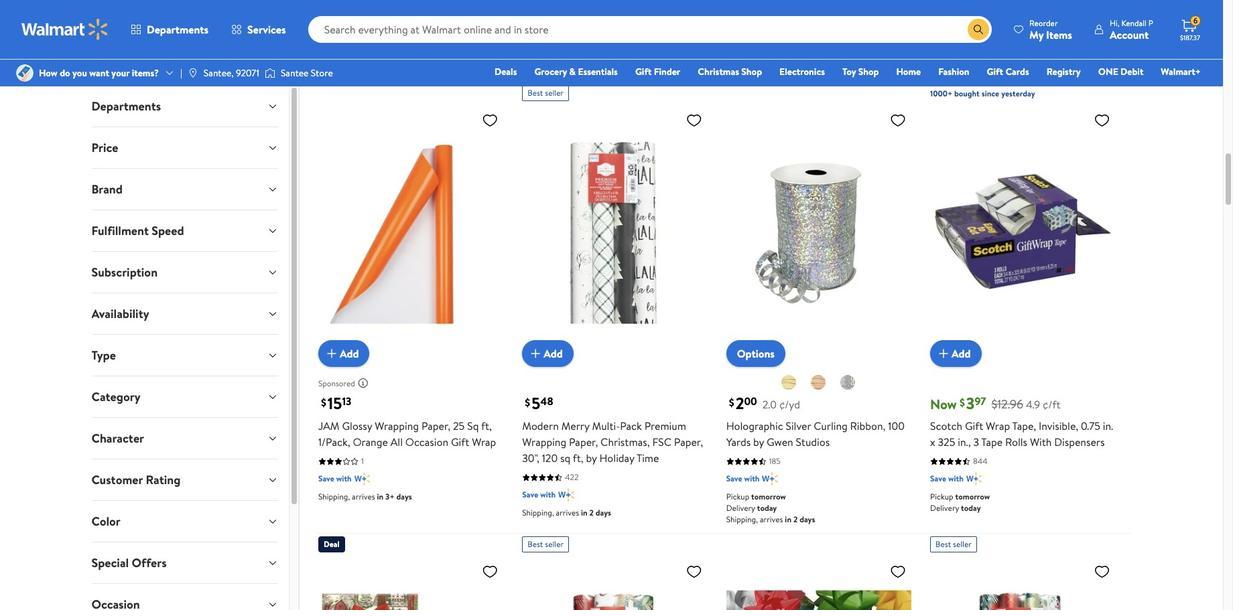 Task type: vqa. For each thing, say whether or not it's contained in the screenshot.
bottom the Pillows
no



Task type: locate. For each thing, give the bounding box(es) containing it.
save
[[318, 44, 335, 56], [727, 44, 743, 56], [318, 474, 335, 485], [727, 474, 743, 485], [931, 474, 947, 485], [523, 490, 539, 501]]

ad disclaimer and feedback image
[[358, 379, 369, 389]]

gold image
[[781, 375, 797, 391]]

2 horizontal spatial add button
[[931, 341, 982, 368]]

santee
[[281, 66, 309, 80]]

1 vertical spatial wrap
[[472, 436, 496, 450]]

bought
[[955, 88, 980, 99]]

jam
[[318, 419, 340, 434]]

walmart plus image down 422
[[559, 489, 574, 503]]

$
[[321, 395, 326, 410], [525, 395, 531, 410], [729, 395, 735, 410], [960, 395, 966, 410]]

walmart plus image down 67
[[355, 44, 370, 57]]

tomorrow
[[752, 492, 787, 503], [956, 492, 991, 503]]

christmas,
[[601, 436, 650, 450]]

paper, down merry
[[569, 436, 598, 450]]

p
[[1149, 17, 1154, 28]]

0 horizontal spatial add button
[[318, 341, 370, 368]]

1 vertical spatial departments button
[[81, 86, 289, 127]]

ft, right the sq
[[481, 419, 492, 434]]

departments button down |
[[81, 86, 289, 127]]

save with for 5
[[523, 490, 556, 501]]

15
[[328, 393, 342, 415]]

pickup down yards
[[727, 492, 750, 503]]

delivery down yards
[[727, 503, 756, 515]]

curling
[[814, 419, 848, 434]]

add to favorites list, festive fireside multi-pack premium wrapping paper, christmas, 30", 120 sq ft, by holiday time image
[[686, 564, 703, 581]]

arrives down 67
[[352, 62, 375, 74]]

2
[[386, 62, 390, 74], [794, 62, 798, 74], [736, 393, 745, 415], [590, 508, 594, 519], [794, 515, 798, 526]]

tomorrow for pickup tomorrow delivery today shipping, arrives in 2 days
[[752, 492, 787, 503]]

save with for 2.0 ¢/yd
[[727, 474, 760, 485]]

wrapping down the modern
[[523, 436, 567, 450]]

walmart plus image down 185
[[763, 473, 779, 486]]

0 horizontal spatial add to cart image
[[324, 346, 340, 362]]

add to cart image up the 48
[[528, 346, 544, 362]]

shop right christmas
[[742, 65, 763, 78]]

subscription
[[92, 264, 158, 281]]

1 vertical spatial by
[[586, 452, 597, 466]]

00
[[745, 395, 758, 410]]

0 horizontal spatial ft,
[[481, 419, 492, 434]]

1 add from the left
[[340, 347, 359, 362]]

$ left 5
[[525, 395, 531, 410]]

1 shop from the left
[[742, 65, 763, 78]]

tomorrow down 185
[[752, 492, 787, 503]]

holographic silver curling ribbon, 100 yards by gwen studios image
[[727, 107, 912, 357]]

walmart plus image
[[355, 44, 370, 57], [355, 473, 370, 486], [967, 473, 983, 486]]

3
[[967, 393, 975, 415], [974, 436, 980, 450]]

wrap inside jam glossy wrapping paper, 25 sq ft, 1/pack, orange all occasion gift wrap
[[472, 436, 496, 450]]

add to favorites list, scotch gift wrap tape, invisible, 0.75 in. x 325 in., 3 tape rolls with dispensers image
[[1095, 112, 1111, 129]]

fulfillment speed
[[92, 223, 184, 239]]

departments button up |
[[119, 13, 220, 46]]

2 $ from the left
[[525, 395, 531, 410]]

holiday
[[600, 452, 635, 466]]

rolls
[[1006, 436, 1028, 450]]

1 horizontal spatial paper,
[[569, 436, 598, 450]]

ft, inside modern merry multi-pack premium wrapping paper, christmas, fsc paper, 30", 120 sq ft, by holiday time
[[573, 452, 584, 466]]

merry
[[562, 419, 590, 434]]

hi,
[[1110, 17, 1120, 28]]

save up store
[[318, 44, 335, 56]]

walmart plus image for 2.0 ¢/yd
[[763, 473, 779, 486]]

3 add button from the left
[[931, 341, 982, 368]]

add button up the 48
[[523, 341, 574, 368]]

today down 185
[[758, 503, 777, 515]]

2 delivery from the left
[[931, 503, 960, 515]]

shop right toy
[[859, 65, 879, 78]]

special offers
[[92, 555, 167, 572]]

save with up store
[[318, 44, 352, 56]]

arrives right christmas
[[760, 62, 784, 74]]

add up now
[[952, 347, 971, 362]]

0 horizontal spatial  image
[[16, 64, 34, 82]]

2 vertical spatial walmart plus image
[[559, 489, 574, 503]]

walmart plus image for 5
[[559, 489, 574, 503]]

1 delivery from the left
[[727, 503, 756, 515]]

 image for santee, 92071
[[188, 68, 198, 78]]

48
[[541, 395, 554, 410]]

gift down 25
[[451, 436, 470, 450]]

wrap down the sq
[[472, 436, 496, 450]]

fashion
[[939, 65, 970, 78]]

2 tomorrow from the left
[[956, 492, 991, 503]]

1 horizontal spatial wrap
[[986, 419, 1011, 434]]

jam glossy wrapping paper, 25 sq ft, 1/pack, orange all occasion gift wrap image
[[318, 107, 504, 357]]

 image right the 92071
[[265, 66, 276, 80]]

2 shop from the left
[[859, 65, 879, 78]]

ft, right "sq"
[[573, 452, 584, 466]]

1 horizontal spatial by
[[754, 436, 765, 450]]

best for festive fireside multi-pack premium wrapping paper, christmas, 30", 120 sq ft, by holiday time image
[[528, 539, 543, 551]]

0 horizontal spatial shop
[[742, 65, 763, 78]]

holiday time traditional multi-pack premium wrapping paper, christmas wrap, 4 rolls, 60 sq. ft., image
[[931, 559, 1116, 611]]

1 horizontal spatial shipping, arrives in 2 days
[[523, 508, 612, 519]]

special offers tab
[[81, 543, 289, 584]]

pickup
[[727, 492, 750, 503], [931, 492, 954, 503]]

1 vertical spatial departments
[[92, 98, 161, 115]]

christmas shop link
[[692, 64, 769, 79]]

1 horizontal spatial tomorrow
[[956, 492, 991, 503]]

best
[[528, 87, 543, 98], [528, 539, 543, 551], [936, 539, 952, 551]]

add to cart image for 5
[[528, 346, 544, 362]]

 image for how do you want your items?
[[16, 64, 34, 82]]

1 $ from the left
[[321, 395, 326, 410]]

3+ up cards on the right of page
[[1015, 44, 1024, 55]]

walmart plus image for 15
[[355, 473, 370, 486]]

92071
[[236, 66, 259, 80]]

2 pickup from the left
[[931, 492, 954, 503]]

pack
[[620, 419, 642, 434]]

3+
[[1015, 44, 1024, 55], [386, 492, 395, 503]]

invisible,
[[1039, 419, 1079, 434]]

0 vertical spatial 3+
[[1015, 44, 1024, 55]]

save down 30",
[[523, 490, 539, 501]]

1
[[361, 456, 364, 468]]

4 $ from the left
[[960, 395, 966, 410]]

delivery for pickup tomorrow delivery today shipping, arrives in 2 days
[[727, 503, 756, 515]]

add up the 48
[[544, 347, 563, 362]]

1 tomorrow from the left
[[752, 492, 787, 503]]

paper,
[[422, 419, 451, 434], [569, 436, 598, 450], [675, 436, 703, 450]]

save with up shipping, arrives in 3+ days
[[318, 474, 352, 485]]

tape
[[982, 436, 1003, 450]]

0 horizontal spatial by
[[586, 452, 597, 466]]

arrives down 185
[[760, 515, 784, 526]]

delivery down 325
[[931, 503, 960, 515]]

by inside modern merry multi-pack premium wrapping paper, christmas, fsc paper, 30", 120 sq ft, by holiday time
[[586, 452, 597, 466]]

arrives inside the pickup tomorrow delivery today shipping, arrives in 2 days
[[760, 515, 784, 526]]

$ left the 97
[[960, 395, 966, 410]]

today inside pickup tomorrow delivery today
[[962, 503, 982, 515]]

now $ 3 97 $12.96 4.9 ¢/ft scotch gift wrap tape, invisible, 0.75 in. x 325 in., 3 tape rolls with dispensers
[[931, 393, 1114, 450]]

tab
[[81, 585, 289, 611]]

4.9
[[1027, 398, 1041, 413]]

shipping, arrives in 3+ days
[[318, 492, 412, 503]]

$ for 15
[[321, 395, 326, 410]]

$ inside $ 5 48
[[525, 395, 531, 410]]

1 horizontal spatial wrapping
[[523, 436, 567, 450]]

3 right now
[[967, 393, 975, 415]]

 image right |
[[188, 68, 198, 78]]

pickup inside the pickup tomorrow delivery today shipping, arrives in 2 days
[[727, 492, 750, 503]]

1 horizontal spatial pickup
[[931, 492, 954, 503]]

delivery inside pickup tomorrow delivery today
[[931, 503, 960, 515]]

store
[[311, 66, 333, 80]]

6
[[1194, 15, 1199, 26]]

save for 15
[[318, 474, 335, 485]]

3 add from the left
[[952, 347, 971, 362]]

fulfillment speed button
[[81, 211, 289, 251]]

 image
[[16, 64, 34, 82], [265, 66, 276, 80], [188, 68, 198, 78]]

0 vertical spatial wrap
[[986, 419, 1011, 434]]

walmart plus image down 1
[[355, 473, 370, 486]]

1 horizontal spatial today
[[962, 503, 982, 515]]

$ for 5
[[525, 395, 531, 410]]

in.
[[1104, 419, 1114, 434]]

2 horizontal spatial shipping, arrives in 2 days
[[727, 62, 816, 74]]

1 horizontal spatial delivery
[[931, 503, 960, 515]]

0 vertical spatial ft,
[[481, 419, 492, 434]]

walmart plus image
[[763, 44, 779, 57], [763, 473, 779, 486], [559, 489, 574, 503]]

save up pickup tomorrow delivery today
[[931, 474, 947, 485]]

ft, inside jam glossy wrapping paper, 25 sq ft, 1/pack, orange all occasion gift wrap
[[481, 419, 492, 434]]

customer rating tab
[[81, 460, 289, 501]]

availability
[[92, 306, 149, 323]]

save with up pickup tomorrow delivery today
[[931, 474, 964, 485]]

0 horizontal spatial wrapping
[[375, 419, 419, 434]]

1 vertical spatial walmart plus image
[[763, 473, 779, 486]]

studios
[[796, 436, 830, 450]]

25
[[453, 419, 465, 434]]

cards
[[1006, 65, 1030, 78]]

0.75
[[1082, 419, 1101, 434]]

departments up |
[[147, 22, 209, 37]]

holographic
[[727, 419, 784, 434]]

2 add to cart image from the left
[[528, 346, 544, 362]]

grocery
[[535, 65, 567, 78]]

want
[[89, 66, 109, 80]]

2 horizontal spatial paper,
[[675, 436, 703, 450]]

toy
[[843, 65, 857, 78]]

pickup down 325
[[931, 492, 954, 503]]

1 today from the left
[[758, 503, 777, 515]]

tomorrow inside the pickup tomorrow delivery today shipping, arrives in 2 days
[[752, 492, 787, 503]]

0 vertical spatial 3
[[967, 393, 975, 415]]

walmart plus image for $12.96
[[967, 473, 983, 486]]

search icon image
[[974, 24, 984, 35]]

$ left 00
[[729, 395, 735, 410]]

2 today from the left
[[962, 503, 982, 515]]

1 horizontal spatial shop
[[859, 65, 879, 78]]

shop inside 'link'
[[742, 65, 763, 78]]

1 pickup from the left
[[727, 492, 750, 503]]

save with down 30",
[[523, 490, 556, 501]]

1 horizontal spatial ft,
[[573, 452, 584, 466]]

add button up now
[[931, 341, 982, 368]]

wrapping up all
[[375, 419, 419, 434]]

$ inside now $ 3 97 $12.96 4.9 ¢/ft scotch gift wrap tape, invisible, 0.75 in. x 325 in., 3 tape rolls with dispensers
[[960, 395, 966, 410]]

delivery inside the pickup tomorrow delivery today shipping, arrives in 2 days
[[727, 503, 756, 515]]

by left holiday
[[586, 452, 597, 466]]

$ 2 00 2.0 ¢/yd holographic silver curling ribbon, 100 yards by gwen studios
[[727, 393, 905, 450]]

gift up in.,
[[966, 419, 984, 434]]

now
[[931, 396, 958, 414]]

67
[[361, 27, 370, 38]]

1 horizontal spatial add
[[544, 347, 563, 362]]

best seller
[[528, 87, 564, 98], [528, 539, 564, 551], [936, 539, 972, 551]]

fsc
[[653, 436, 672, 450]]

sq
[[468, 419, 479, 434]]

1 add button from the left
[[318, 341, 370, 368]]

jam glossy wrapping paper, 25 sq ft, 1/pack, orange all occasion gift wrap
[[318, 419, 496, 450]]

2.0
[[763, 398, 777, 413]]

seller for festive fireside multi-pack premium wrapping paper, christmas, 30", 120 sq ft, by holiday time image
[[545, 539, 564, 551]]

occasion
[[406, 436, 449, 450]]

3 $ from the left
[[729, 395, 735, 410]]

1 horizontal spatial  image
[[188, 68, 198, 78]]

rose gold image
[[811, 375, 827, 391]]

Walmart Site-Wide search field
[[308, 16, 992, 43]]

walmart plus image up the electronics link
[[763, 44, 779, 57]]

0 horizontal spatial add
[[340, 347, 359, 362]]

1000+ bought since yesterday
[[931, 88, 1036, 99]]

shop
[[742, 65, 763, 78], [859, 65, 879, 78]]

tomorrow inside pickup tomorrow delivery today
[[956, 492, 991, 503]]

|
[[180, 66, 182, 80]]

pickup inside pickup tomorrow delivery today
[[931, 492, 954, 503]]

save with up christmas shop 'link'
[[727, 44, 760, 56]]

registry link
[[1041, 64, 1088, 79]]

departments down your
[[92, 98, 161, 115]]

ft,
[[481, 419, 492, 434], [573, 452, 584, 466]]

seller for "holiday time traditional multi-pack premium wrapping paper, christmas wrap, 4 rolls, 60 sq. ft.," image
[[954, 539, 972, 551]]

gift up since
[[987, 65, 1004, 78]]

add to favorites list, jam glossy wrapping paper, 25 sq ft, 1/pack, orange all occasion gift wrap image
[[482, 112, 498, 129]]

0 horizontal spatial paper,
[[422, 419, 451, 434]]

character tab
[[81, 418, 289, 459]]

time
[[637, 452, 660, 466]]

0 vertical spatial wrapping
[[375, 419, 419, 434]]

1 vertical spatial ft,
[[573, 452, 584, 466]]

844
[[974, 456, 988, 468]]

2 horizontal spatial  image
[[265, 66, 276, 80]]

with for 5
[[541, 490, 556, 501]]

in inside the pickup tomorrow delivery today shipping, arrives in 2 days
[[785, 515, 792, 526]]

gwen
[[767, 436, 794, 450]]

wrap up tape
[[986, 419, 1011, 434]]

seller
[[545, 87, 564, 98], [545, 539, 564, 551], [954, 539, 972, 551]]

today for pickup tomorrow delivery today shipping, arrives in 2 days
[[758, 503, 777, 515]]

paper, up occasion
[[422, 419, 451, 434]]

walmart image
[[21, 19, 109, 40]]

today
[[758, 503, 777, 515], [962, 503, 982, 515]]

save with down yards
[[727, 474, 760, 485]]

2 add button from the left
[[523, 341, 574, 368]]

save for 5
[[523, 490, 539, 501]]

1 vertical spatial wrapping
[[523, 436, 567, 450]]

kendall
[[1122, 17, 1147, 28]]

save down yards
[[727, 474, 743, 485]]

0 vertical spatial departments
[[147, 22, 209, 37]]

pickup tomorrow delivery today shipping, arrives in 2 days
[[727, 492, 816, 526]]

add to cart image
[[324, 346, 340, 362], [528, 346, 544, 362]]

tomorrow down 844
[[956, 492, 991, 503]]

1 horizontal spatial add button
[[523, 341, 574, 368]]

today down 844
[[962, 503, 982, 515]]

premium
[[645, 419, 687, 434]]

0 horizontal spatial 3+
[[386, 492, 395, 503]]

3 right in.,
[[974, 436, 980, 450]]

save for 2.0 ¢/yd
[[727, 474, 743, 485]]

0 horizontal spatial today
[[758, 503, 777, 515]]

today inside the pickup tomorrow delivery today shipping, arrives in 2 days
[[758, 503, 777, 515]]

$ inside $ 15 13
[[321, 395, 326, 410]]

with
[[336, 44, 352, 56], [745, 44, 760, 56], [336, 474, 352, 485], [745, 474, 760, 485], [949, 474, 964, 485], [541, 490, 556, 501]]

items?
[[132, 66, 159, 80]]

with for 15
[[336, 474, 352, 485]]

best for "holiday time traditional multi-pack premium wrapping paper, christmas wrap, 4 rolls, 60 sq. ft.," image
[[936, 539, 952, 551]]

$ left 15
[[321, 395, 326, 410]]

color tab
[[81, 502, 289, 543]]

3+ down all
[[386, 492, 395, 503]]

0 horizontal spatial tomorrow
[[752, 492, 787, 503]]

wrapping
[[375, 419, 419, 434], [523, 436, 567, 450]]

shipping,
[[318, 62, 350, 74], [727, 62, 758, 74], [318, 492, 350, 503], [523, 508, 554, 519], [727, 515, 758, 526]]

2 horizontal spatial add
[[952, 347, 971, 362]]

paper, right fsc
[[675, 436, 703, 450]]

0 horizontal spatial wrap
[[472, 436, 496, 450]]

wrap inside now $ 3 97 $12.96 4.9 ¢/ft scotch gift wrap tape, invisible, 0.75 in. x 325 in., 3 tape rolls with dispensers
[[986, 419, 1011, 434]]

0 horizontal spatial delivery
[[727, 503, 756, 515]]

325
[[938, 436, 956, 450]]

3 jumbo gift wrap paper rolls, 23" w by 32' l each - holiday horses, evergreen christmas, tree cardinal - by current image
[[318, 559, 504, 611]]

0 vertical spatial by
[[754, 436, 765, 450]]

availability button
[[81, 294, 289, 335]]

how do you want your items?
[[39, 66, 159, 80]]

wrapping inside jam glossy wrapping paper, 25 sq ft, 1/pack, orange all occasion gift wrap
[[375, 419, 419, 434]]

walmart plus image down 844
[[967, 473, 983, 486]]

by down the holographic
[[754, 436, 765, 450]]

1 horizontal spatial add to cart image
[[528, 346, 544, 362]]

1 add to cart image from the left
[[324, 346, 340, 362]]

 image left how on the top left of the page
[[16, 64, 34, 82]]

add to cart image up 'sponsored'
[[324, 346, 340, 362]]

0 horizontal spatial pickup
[[727, 492, 750, 503]]

2 add from the left
[[544, 347, 563, 362]]

add up 'sponsored'
[[340, 347, 359, 362]]

$ inside the $ 2 00 2.0 ¢/yd holographic silver curling ribbon, 100 yards by gwen studios
[[729, 395, 735, 410]]

save down 1/pack,
[[318, 474, 335, 485]]

arrives down the search icon
[[981, 44, 1004, 55]]

add button up 'sponsored'
[[318, 341, 370, 368]]



Task type: describe. For each thing, give the bounding box(es) containing it.
departments inside tab
[[92, 98, 161, 115]]

save for $12.96
[[931, 474, 947, 485]]

electronics link
[[774, 64, 832, 79]]

add to favorites list, holographic silver curling ribbon, 100 yards by gwen studios image
[[891, 112, 907, 129]]

gift inside now $ 3 97 $12.96 4.9 ¢/ft scotch gift wrap tape, invisible, 0.75 in. x 325 in., 3 tape rolls with dispensers
[[966, 419, 984, 434]]

silver
[[786, 419, 812, 434]]

free shipping, arrives in 3+ days
[[931, 44, 1041, 55]]

festive fireside multi-pack premium wrapping paper, christmas, 30", 120 sq ft, by holiday time image
[[523, 559, 708, 611]]

reorder
[[1030, 17, 1059, 28]]

with for 2.0 ¢/yd
[[745, 474, 760, 485]]

shop for toy shop
[[859, 65, 879, 78]]

one debit
[[1099, 65, 1144, 78]]

grocery & essentials
[[535, 65, 618, 78]]

deal
[[324, 539, 340, 551]]

delivery for pickup tomorrow delivery today
[[931, 503, 960, 515]]

offers
[[132, 555, 167, 572]]

by inside the $ 2 00 2.0 ¢/yd holographic silver curling ribbon, 100 yards by gwen studios
[[754, 436, 765, 450]]

sponsored
[[318, 378, 355, 390]]

0 vertical spatial walmart plus image
[[763, 44, 779, 57]]

ribbon,
[[851, 419, 886, 434]]

options link
[[727, 341, 786, 368]]

save up christmas shop 'link'
[[727, 44, 743, 56]]

x
[[931, 436, 936, 450]]

0 horizontal spatial shipping, arrives in 2 days
[[318, 62, 407, 74]]

paper, inside jam glossy wrapping paper, 25 sq ft, 1/pack, orange all occasion gift wrap
[[422, 419, 451, 434]]

hi, kendall p account
[[1110, 17, 1154, 42]]

with for $12.96
[[949, 474, 964, 485]]

¢/ft
[[1043, 398, 1061, 413]]

deals link
[[489, 64, 523, 79]]

Search search field
[[308, 16, 992, 43]]

departments tab
[[81, 86, 289, 127]]

with
[[1031, 436, 1052, 450]]

gift cards link
[[981, 64, 1036, 79]]

tomorrow for pickup tomorrow delivery today
[[956, 492, 991, 503]]

100
[[889, 419, 905, 434]]

price tab
[[81, 127, 289, 168]]

options
[[737, 347, 775, 362]]

deluxe christmas gift bows, multicolor, 40 count, by holiday time image
[[727, 559, 912, 611]]

$ for 2
[[729, 395, 735, 410]]

422
[[565, 472, 579, 484]]

13
[[342, 395, 352, 410]]

best seller for festive fireside multi-pack premium wrapping paper, christmas, 30", 120 sq ft, by holiday time image
[[528, 539, 564, 551]]

fulfillment
[[92, 223, 149, 239]]

¢/yd
[[780, 398, 801, 413]]

my
[[1030, 27, 1044, 42]]

 image for santee store
[[265, 66, 276, 80]]

toy shop link
[[837, 64, 885, 79]]

1 vertical spatial 3
[[974, 436, 980, 450]]

yards
[[727, 436, 751, 450]]

add for 15
[[340, 347, 359, 362]]

santee,
[[204, 66, 234, 80]]

120
[[542, 452, 558, 466]]

type button
[[81, 335, 289, 376]]

1 horizontal spatial 3+
[[1015, 44, 1024, 55]]

modern merry multi-pack premium wrapping paper, christmas, fsc paper, 30", 120 sq ft, by holiday time
[[523, 419, 703, 466]]

category button
[[81, 377, 289, 418]]

gift inside jam glossy wrapping paper, 25 sq ft, 1/pack, orange all occasion gift wrap
[[451, 436, 470, 450]]

character button
[[81, 418, 289, 459]]

christmas
[[698, 65, 740, 78]]

pickup tomorrow delivery today
[[931, 492, 991, 515]]

arrives down 1
[[352, 492, 375, 503]]

speed
[[152, 223, 184, 239]]

gift finder link
[[630, 64, 687, 79]]

pickup for pickup tomorrow delivery today shipping, arrives in 2 days
[[727, 492, 750, 503]]

essentials
[[578, 65, 618, 78]]

home link
[[891, 64, 928, 79]]

add to favorites list, modern merry multi-pack premium wrapping paper, christmas, fsc paper, 30", 120 sq ft, by holiday time image
[[686, 112, 703, 129]]

deals
[[495, 65, 517, 78]]

walmart+
[[1162, 65, 1202, 78]]

yesterday
[[1002, 88, 1036, 99]]

add to cart image
[[936, 346, 952, 362]]

30",
[[523, 452, 540, 466]]

days inside the pickup tomorrow delivery today shipping, arrives in 2 days
[[800, 515, 816, 526]]

$ 15 13
[[321, 393, 352, 415]]

today for pickup tomorrow delivery today
[[962, 503, 982, 515]]

customer rating
[[92, 472, 181, 489]]

sq
[[561, 452, 571, 466]]

toy shop
[[843, 65, 879, 78]]

scotch gift wrap tape, invisible, 0.75 in. x 325 in., 3 tape rolls with dispensers image
[[931, 107, 1116, 357]]

finder
[[654, 65, 681, 78]]

brand
[[92, 181, 123, 198]]

brand button
[[81, 169, 289, 210]]

type tab
[[81, 335, 289, 376]]

fulfillment speed tab
[[81, 211, 289, 251]]

shop for christmas shop
[[742, 65, 763, 78]]

category tab
[[81, 377, 289, 418]]

add button for 15
[[318, 341, 370, 368]]

save with for $12.96
[[931, 474, 964, 485]]

5
[[532, 393, 541, 415]]

1 vertical spatial 3+
[[386, 492, 395, 503]]

$187.37
[[1181, 33, 1201, 42]]

gift cards
[[987, 65, 1030, 78]]

shipping,
[[948, 44, 979, 55]]

$ 5 48
[[525, 393, 554, 415]]

6 $187.37
[[1181, 15, 1201, 42]]

availability tab
[[81, 294, 289, 335]]

all
[[391, 436, 403, 450]]

you
[[72, 66, 87, 80]]

modern merry multi-pack premium wrapping paper, christmas, fsc paper, 30", 120 sq ft, by holiday time image
[[523, 107, 708, 357]]

special
[[92, 555, 129, 572]]

wrapping inside modern merry multi-pack premium wrapping paper, christmas, fsc paper, 30", 120 sq ft, by holiday time
[[523, 436, 567, 450]]

save with for 15
[[318, 474, 352, 485]]

customer
[[92, 472, 143, 489]]

free
[[931, 44, 946, 55]]

add to favorites list, holiday time traditional multi-pack premium wrapping paper, christmas wrap, 4 rolls, 60 sq. ft., image
[[1095, 564, 1111, 581]]

best seller for "holiday time traditional multi-pack premium wrapping paper, christmas wrap, 4 rolls, 60 sq. ft.," image
[[936, 539, 972, 551]]

multi-
[[592, 419, 620, 434]]

silver image
[[840, 375, 856, 391]]

shipping, inside the pickup tomorrow delivery today shipping, arrives in 2 days
[[727, 515, 758, 526]]

home
[[897, 65, 921, 78]]

account
[[1110, 27, 1150, 42]]

2 inside the $ 2 00 2.0 ¢/yd holographic silver curling ribbon, 100 yards by gwen studios
[[736, 393, 745, 415]]

add to favorites list, deluxe christmas gift bows, multicolor, 40 count, by holiday time image
[[891, 564, 907, 581]]

pickup for pickup tomorrow delivery today
[[931, 492, 954, 503]]

add to favorites list, 3 jumbo gift wrap paper rolls, 23" w by 32' l each - holiday horses, evergreen christmas, tree cardinal - by current image
[[482, 564, 498, 581]]

character
[[92, 431, 144, 447]]

add for 5
[[544, 347, 563, 362]]

subscription tab
[[81, 252, 289, 293]]

0 vertical spatial departments button
[[119, 13, 220, 46]]

debit
[[1121, 65, 1144, 78]]

&
[[570, 65, 576, 78]]

2 inside the pickup tomorrow delivery today shipping, arrives in 2 days
[[794, 515, 798, 526]]

tape,
[[1013, 419, 1037, 434]]

scotch
[[931, 419, 963, 434]]

add button for 5
[[523, 341, 574, 368]]

brand tab
[[81, 169, 289, 210]]

customer rating button
[[81, 460, 289, 501]]

21
[[974, 27, 981, 38]]

orange
[[353, 436, 388, 450]]

one
[[1099, 65, 1119, 78]]

gift left finder
[[636, 65, 652, 78]]

arrives down 422
[[556, 508, 579, 519]]

fashion link
[[933, 64, 976, 79]]

add to cart image for 15
[[324, 346, 340, 362]]

one debit link
[[1093, 64, 1150, 79]]



